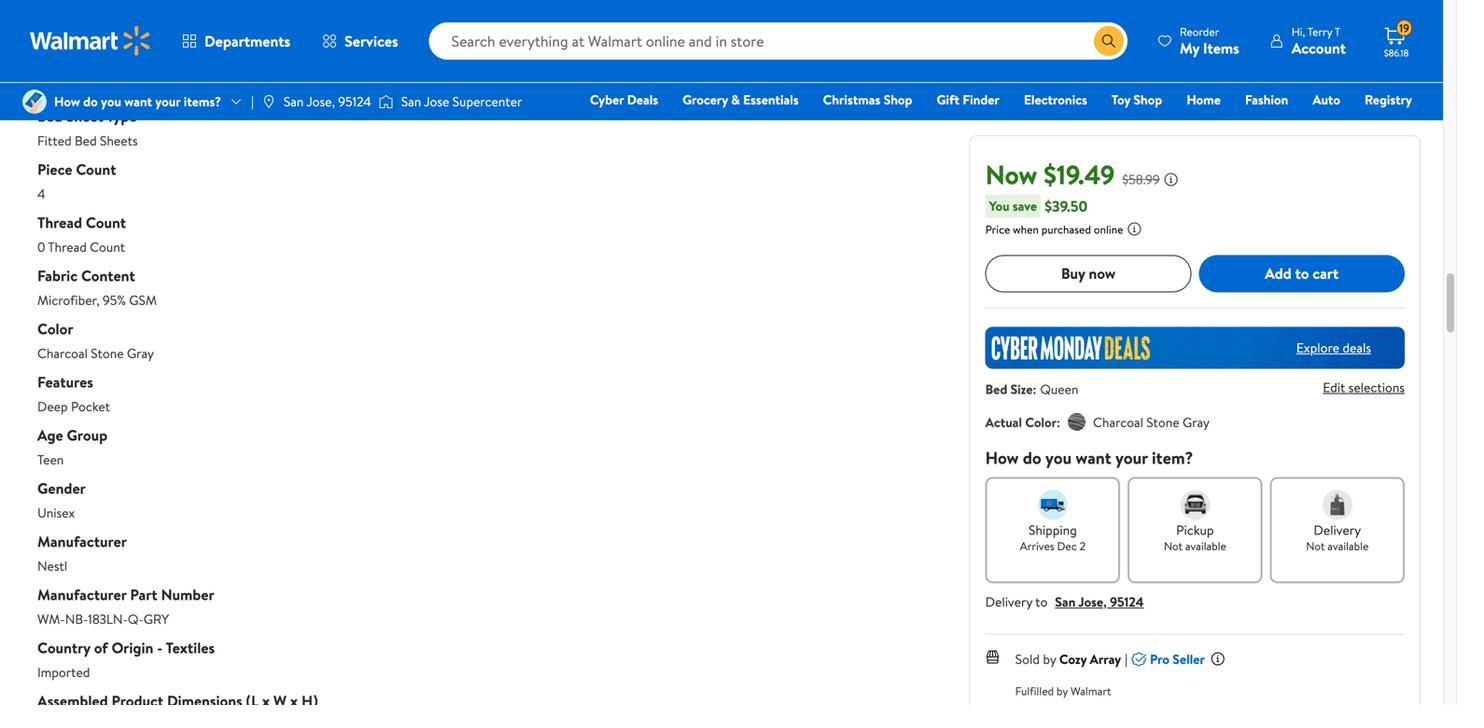 Task type: locate. For each thing, give the bounding box(es) containing it.
2 shop from the left
[[1134, 91, 1162, 109]]

:
[[1033, 380, 1036, 398], [1057, 413, 1060, 431]]

delivery down intent image for delivery
[[1314, 521, 1361, 539]]

0 horizontal spatial want
[[124, 92, 152, 111]]

stone up item?
[[1147, 413, 1179, 431]]

1 vertical spatial manufacturer
[[37, 585, 127, 605]]

toy shop
[[1111, 91, 1162, 109]]

do down actual color : at the bottom right of page
[[1023, 446, 1041, 470]]

buy now
[[1061, 263, 1116, 284]]

pro seller info image
[[1210, 652, 1225, 667]]

available down intent image for delivery
[[1328, 538, 1369, 554]]

0 vertical spatial manufacturer
[[37, 532, 127, 552]]

do left type
[[83, 92, 98, 111]]

0 vertical spatial nestl
[[37, 25, 67, 43]]

 image
[[22, 90, 47, 114], [261, 94, 276, 109]]

fitted
[[37, 132, 72, 150]]

account
[[1292, 38, 1346, 58]]

1 horizontal spatial to
[[1295, 263, 1309, 284]]

teen
[[37, 451, 64, 469]]

1 horizontal spatial 95124
[[1110, 593, 1144, 611]]

fabric
[[37, 266, 78, 286]]

gray up item?
[[1183, 413, 1210, 431]]

bed size : queen
[[985, 380, 1078, 398]]

delivery up sold
[[985, 593, 1032, 611]]

0 vertical spatial gray
[[127, 344, 154, 363]]

you for how do you want your items?
[[101, 92, 121, 111]]

san for san jose, 95124
[[284, 92, 304, 111]]

0 horizontal spatial queen
[[37, 78, 76, 97]]

1 vertical spatial delivery
[[985, 593, 1032, 611]]

delivery to san jose, 95124
[[985, 593, 1144, 611]]

sheets up how do you want your items?
[[96, 25, 134, 43]]

jose, down services popup button
[[306, 92, 335, 111]]

color down microfiber,
[[37, 319, 73, 339]]

do
[[83, 92, 98, 111], [1023, 446, 1041, 470]]

to for delivery
[[1035, 593, 1048, 611]]

1 vertical spatial size
[[1010, 380, 1033, 398]]

1 vertical spatial charcoal
[[1093, 413, 1143, 431]]

thread right the 0
[[48, 238, 87, 256]]

want for items?
[[124, 92, 152, 111]]

0 vertical spatial want
[[124, 92, 152, 111]]

debit
[[1300, 117, 1332, 135]]

to for add
[[1295, 263, 1309, 284]]

by right fulfilled
[[1057, 683, 1068, 699]]

0 horizontal spatial not
[[1164, 538, 1183, 554]]

to inside button
[[1295, 263, 1309, 284]]

you up the intent image for shipping
[[1045, 446, 1072, 470]]

1 available from the left
[[1185, 538, 1226, 554]]

not inside delivery not available
[[1306, 538, 1325, 554]]

jose, down 2
[[1078, 593, 1107, 611]]

0 horizontal spatial size
[[66, 53, 91, 73]]

fashion
[[1245, 91, 1288, 109]]

0 vertical spatial color
[[37, 319, 73, 339]]

features
[[37, 372, 93, 392]]

0 vertical spatial do
[[83, 92, 98, 111]]

edit
[[1323, 378, 1345, 397]]

count
[[76, 159, 116, 180], [86, 212, 126, 233], [90, 238, 125, 256]]

gry
[[144, 610, 169, 629]]

 image left san jose, 95124
[[261, 94, 276, 109]]

1 vertical spatial stone
[[1147, 413, 1179, 431]]

19
[[1399, 20, 1409, 36]]

1 horizontal spatial size
[[1010, 380, 1033, 398]]

to left cart
[[1295, 263, 1309, 284]]

delivery inside delivery not available
[[1314, 521, 1361, 539]]

1 vertical spatial want
[[1076, 446, 1111, 470]]

size inside "bed size queen bed sheet type fitted bed sheets piece count 4 thread count 0 thread count fabric content microfiber, 95% gsm color charcoal stone gray features deep pocket age group teen gender unisex manufacturer nestl manufacturer part number wm-nb-183ln-q-gry country of origin - textiles imported"
[[66, 53, 91, 73]]

services button
[[306, 19, 414, 63]]

1 vertical spatial to
[[1035, 593, 1048, 611]]

charcoal up how do you want your item?
[[1093, 413, 1143, 431]]

pro seller
[[1150, 650, 1205, 669]]

| right array
[[1125, 650, 1128, 669]]

0 horizontal spatial delivery
[[985, 593, 1032, 611]]

1 horizontal spatial :
[[1057, 413, 1060, 431]]

0 vertical spatial how
[[54, 92, 80, 111]]

: up actual color : at the bottom right of page
[[1033, 380, 1036, 398]]

how for how do you want your items?
[[54, 92, 80, 111]]

not for pickup
[[1164, 538, 1183, 554]]

95124 down services popup button
[[338, 92, 371, 111]]

type
[[107, 106, 137, 126]]

save
[[1013, 197, 1037, 215]]

shop for toy shop
[[1134, 91, 1162, 109]]

do for how do you want your item?
[[1023, 446, 1041, 470]]

delivery for to
[[985, 593, 1032, 611]]

stone up features
[[91, 344, 124, 363]]

shop right the toy
[[1134, 91, 1162, 109]]

1 not from the left
[[1164, 538, 1183, 554]]

size up actual color : at the bottom right of page
[[1010, 380, 1033, 398]]

departments
[[204, 31, 290, 51]]

1 vertical spatial gray
[[1183, 413, 1210, 431]]

explore deals link
[[1289, 331, 1379, 364]]

1 horizontal spatial how
[[985, 446, 1019, 470]]

1 horizontal spatial want
[[1076, 446, 1111, 470]]

finder
[[963, 91, 1000, 109]]

registry one debit
[[1269, 91, 1412, 135]]

thread
[[37, 212, 82, 233], [48, 238, 87, 256]]

0 vertical spatial stone
[[91, 344, 124, 363]]

stone inside "bed size queen bed sheet type fitted bed sheets piece count 4 thread count 0 thread count fabric content microfiber, 95% gsm color charcoal stone gray features deep pocket age group teen gender unisex manufacturer nestl manufacturer part number wm-nb-183ln-q-gry country of origin - textiles imported"
[[91, 344, 124, 363]]

to down arrives
[[1035, 593, 1048, 611]]

you
[[989, 197, 1010, 215]]

0 horizontal spatial jose,
[[306, 92, 335, 111]]

how up the fitted
[[54, 92, 80, 111]]

electronics link
[[1015, 90, 1096, 110]]

manufacturer down unisex
[[37, 532, 127, 552]]

shop
[[884, 91, 912, 109], [1134, 91, 1162, 109]]

cyber deals
[[590, 91, 658, 109]]

san down departments
[[284, 92, 304, 111]]

1 horizontal spatial san
[[401, 92, 421, 111]]

purchased
[[1041, 221, 1091, 237]]

1 horizontal spatial jose,
[[1078, 593, 1107, 611]]

0 horizontal spatial to
[[1035, 593, 1048, 611]]

want for item?
[[1076, 446, 1111, 470]]

1 vertical spatial how
[[985, 446, 1019, 470]]

san left jose
[[401, 92, 421, 111]]

0 horizontal spatial you
[[101, 92, 121, 111]]

reorder
[[1180, 24, 1219, 40]]

0 horizontal spatial san
[[284, 92, 304, 111]]

nestl inside "bed size queen bed sheet type fitted bed sheets piece count 4 thread count 0 thread count fabric content microfiber, 95% gsm color charcoal stone gray features deep pocket age group teen gender unisex manufacturer nestl manufacturer part number wm-nb-183ln-q-gry country of origin - textiles imported"
[[37, 557, 67, 575]]

not down intent image for delivery
[[1306, 538, 1325, 554]]

color down bed size : queen
[[1025, 413, 1057, 431]]

0 vertical spatial 95124
[[338, 92, 371, 111]]

item?
[[1152, 446, 1193, 470]]

1 horizontal spatial do
[[1023, 446, 1041, 470]]

0 vertical spatial size
[[66, 53, 91, 73]]

grocery
[[683, 91, 728, 109]]

textiles
[[166, 638, 215, 659]]

1 horizontal spatial not
[[1306, 538, 1325, 554]]

95%
[[103, 291, 126, 309]]

1 vertical spatial nestl
[[37, 557, 67, 575]]

intent image for shipping image
[[1038, 490, 1068, 520]]

nestl up sheet
[[37, 25, 67, 43]]

0 vertical spatial your
[[155, 92, 180, 111]]

available down intent image for pickup
[[1185, 538, 1226, 554]]

by right sold
[[1043, 650, 1056, 669]]

manufacturer up nb-
[[37, 585, 127, 605]]

0 horizontal spatial stone
[[91, 344, 124, 363]]

1 vertical spatial :
[[1057, 413, 1060, 431]]

1 horizontal spatial delivery
[[1314, 521, 1361, 539]]

registry
[[1365, 91, 1412, 109]]

0 vertical spatial by
[[1043, 650, 1056, 669]]

wm-
[[37, 610, 65, 629]]

2 available from the left
[[1328, 538, 1369, 554]]

intent image for delivery image
[[1322, 490, 1352, 520]]

sheets down type
[[100, 132, 138, 150]]

size
[[66, 53, 91, 73], [1010, 380, 1033, 398]]

delivery
[[1314, 521, 1361, 539], [985, 593, 1032, 611]]

dec
[[1057, 538, 1077, 554]]

1 horizontal spatial queen
[[1040, 380, 1078, 398]]

1 horizontal spatial color
[[1025, 413, 1057, 431]]

color
[[37, 319, 73, 339], [1025, 413, 1057, 431]]

walmart+ link
[[1348, 116, 1421, 136]]

manufacturer
[[37, 532, 127, 552], [37, 585, 127, 605]]

origin
[[111, 638, 153, 659]]

1 shop from the left
[[884, 91, 912, 109]]

pickup not available
[[1164, 521, 1226, 554]]

supercenter
[[452, 92, 522, 111]]

queen up actual color : at the bottom right of page
[[1040, 380, 1078, 398]]

2 nestl from the top
[[37, 557, 67, 575]]

available for delivery
[[1328, 538, 1369, 554]]

size for queen
[[1010, 380, 1033, 398]]

intent image for pickup image
[[1180, 490, 1210, 520]]

available inside delivery not available
[[1328, 538, 1369, 554]]

add to cart button
[[1199, 255, 1405, 292]]

0 horizontal spatial charcoal
[[37, 344, 88, 363]]

1 horizontal spatial  image
[[261, 94, 276, 109]]

pro
[[1150, 650, 1169, 669]]

bed up sheet
[[71, 25, 93, 43]]

charcoal up features
[[37, 344, 88, 363]]

toy
[[1111, 91, 1130, 109]]

0 vertical spatial you
[[101, 92, 121, 111]]

0 horizontal spatial how
[[54, 92, 80, 111]]

|
[[251, 92, 254, 111], [1125, 650, 1128, 669]]

1 horizontal spatial shop
[[1134, 91, 1162, 109]]

0 horizontal spatial shop
[[884, 91, 912, 109]]

0 horizontal spatial your
[[155, 92, 180, 111]]

1 horizontal spatial your
[[1115, 446, 1148, 470]]

1 vertical spatial by
[[1057, 683, 1068, 699]]

shop right christmas
[[884, 91, 912, 109]]

2 not from the left
[[1306, 538, 1325, 554]]

bed
[[71, 25, 93, 43], [37, 53, 62, 73], [37, 106, 62, 126], [75, 132, 97, 150], [985, 380, 1007, 398]]

 image
[[379, 92, 394, 111]]

nestl up wm-
[[37, 557, 67, 575]]

san for san jose supercenter
[[401, 92, 421, 111]]

1 vertical spatial sheets
[[100, 132, 138, 150]]

color inside "bed size queen bed sheet type fitted bed sheets piece count 4 thread count 0 thread count fabric content microfiber, 95% gsm color charcoal stone gray features deep pocket age group teen gender unisex manufacturer nestl manufacturer part number wm-nb-183ln-q-gry country of origin - textiles imported"
[[37, 319, 73, 339]]

christmas shop link
[[815, 90, 921, 110]]

how
[[54, 92, 80, 111], [985, 446, 1019, 470]]

| right items?
[[251, 92, 254, 111]]

san jose, 95124 button
[[1055, 593, 1144, 611]]

1 vertical spatial 95124
[[1110, 593, 1144, 611]]

seller
[[1173, 650, 1205, 669]]

your
[[155, 92, 180, 111], [1115, 446, 1148, 470]]

0 vertical spatial delivery
[[1314, 521, 1361, 539]]

you save $39.50
[[989, 196, 1088, 216]]

thread up the 0
[[37, 212, 82, 233]]

want down charcoal stone gray
[[1076, 446, 1111, 470]]

your down charcoal stone gray
[[1115, 446, 1148, 470]]

0 horizontal spatial do
[[83, 92, 98, 111]]

Search search field
[[429, 22, 1127, 60]]

1 vertical spatial do
[[1023, 446, 1041, 470]]

 image for how
[[22, 90, 47, 114]]

not inside the pickup not available
[[1164, 538, 1183, 554]]

1 vertical spatial you
[[1045, 446, 1072, 470]]

part
[[130, 585, 157, 605]]

by for sold
[[1043, 650, 1056, 669]]

1 horizontal spatial available
[[1328, 538, 1369, 554]]

not down intent image for pickup
[[1164, 538, 1183, 554]]

gray down "gsm" on the left of page
[[127, 344, 154, 363]]

0 vertical spatial queen
[[37, 78, 76, 97]]

san
[[284, 92, 304, 111], [401, 92, 421, 111], [1055, 593, 1076, 611]]

95124 up array
[[1110, 593, 1144, 611]]

0 horizontal spatial gray
[[127, 344, 154, 363]]

how down actual
[[985, 446, 1019, 470]]

want right sheet
[[124, 92, 152, 111]]

shipping
[[1029, 521, 1077, 539]]

2 manufacturer from the top
[[37, 585, 127, 605]]

items?
[[184, 92, 221, 111]]

you down walmart image
[[101, 92, 121, 111]]

queen up sheet
[[37, 78, 76, 97]]

0 horizontal spatial available
[[1185, 538, 1226, 554]]

pocket
[[71, 398, 110, 416]]

content
[[81, 266, 135, 286]]

charcoal
[[37, 344, 88, 363], [1093, 413, 1143, 431]]

1 vertical spatial count
[[86, 212, 126, 233]]

san down dec
[[1055, 593, 1076, 611]]

$19.49
[[1044, 156, 1115, 193]]

0 horizontal spatial :
[[1033, 380, 1036, 398]]

0 horizontal spatial color
[[37, 319, 73, 339]]

0 vertical spatial charcoal
[[37, 344, 88, 363]]

queen inside "bed size queen bed sheet type fitted bed sheets piece count 4 thread count 0 thread count fabric content microfiber, 95% gsm color charcoal stone gray features deep pocket age group teen gender unisex manufacturer nestl manufacturer part number wm-nb-183ln-q-gry country of origin - textiles imported"
[[37, 78, 76, 97]]

1 horizontal spatial |
[[1125, 650, 1128, 669]]

1 vertical spatial thread
[[48, 238, 87, 256]]

how do you want your items?
[[54, 92, 221, 111]]

 image for san
[[261, 94, 276, 109]]

size down nestl bed sheets
[[66, 53, 91, 73]]

: down bed size : queen
[[1057, 413, 1060, 431]]

 image up the fitted
[[22, 90, 47, 114]]

my
[[1180, 38, 1199, 58]]

1 horizontal spatial you
[[1045, 446, 1072, 470]]

0 horizontal spatial |
[[251, 92, 254, 111]]

0 horizontal spatial  image
[[22, 90, 47, 114]]

learn more about strikethrough prices image
[[1164, 172, 1179, 187]]

0 vertical spatial :
[[1033, 380, 1036, 398]]

available inside the pickup not available
[[1185, 538, 1226, 554]]

1 vertical spatial your
[[1115, 446, 1148, 470]]

your left items?
[[155, 92, 180, 111]]

0 vertical spatial to
[[1295, 263, 1309, 284]]



Task type: vqa. For each thing, say whether or not it's contained in the screenshot.


Task type: describe. For each thing, give the bounding box(es) containing it.
online
[[1094, 221, 1123, 237]]

how do you want your item?
[[985, 446, 1193, 470]]

0 vertical spatial thread
[[37, 212, 82, 233]]

you for how do you want your item?
[[1045, 446, 1072, 470]]

t
[[1335, 24, 1340, 40]]

sheets inside "bed size queen bed sheet type fitted bed sheets piece count 4 thread count 0 thread count fabric content microfiber, 95% gsm color charcoal stone gray features deep pocket age group teen gender unisex manufacturer nestl manufacturer part number wm-nb-183ln-q-gry country of origin - textiles imported"
[[100, 132, 138, 150]]

deals
[[627, 91, 658, 109]]

your for item?
[[1115, 446, 1148, 470]]

auto link
[[1304, 90, 1349, 110]]

bed down sheet
[[75, 132, 97, 150]]

now $19.49
[[985, 156, 1115, 193]]

jose
[[424, 92, 449, 111]]

search icon image
[[1101, 34, 1116, 49]]

walmart+
[[1357, 117, 1412, 135]]

fulfilled
[[1015, 683, 1054, 699]]

-
[[157, 638, 163, 659]]

electronics
[[1024, 91, 1087, 109]]

arrives
[[1020, 538, 1054, 554]]

actual color :
[[985, 413, 1060, 431]]

: for color
[[1057, 413, 1060, 431]]

deals
[[1343, 339, 1371, 357]]

available for pickup
[[1185, 538, 1226, 554]]

when
[[1013, 221, 1039, 237]]

1 vertical spatial |
[[1125, 650, 1128, 669]]

0 vertical spatial sheets
[[96, 25, 134, 43]]

one debit link
[[1261, 116, 1341, 136]]

items
[[1203, 38, 1239, 58]]

pickup
[[1176, 521, 1214, 539]]

gift
[[937, 91, 959, 109]]

imported
[[37, 664, 90, 682]]

0 vertical spatial |
[[251, 92, 254, 111]]

not for delivery
[[1306, 538, 1325, 554]]

buy now button
[[985, 255, 1191, 292]]

one
[[1269, 117, 1297, 135]]

gift finder link
[[928, 90, 1008, 110]]

1 horizontal spatial stone
[[1147, 413, 1179, 431]]

nb-
[[65, 610, 88, 629]]

size for bed
[[66, 53, 91, 73]]

hi,
[[1292, 24, 1305, 40]]

piece
[[37, 159, 72, 180]]

explore
[[1296, 339, 1339, 357]]

cart
[[1313, 263, 1339, 284]]

add to cart
[[1265, 263, 1339, 284]]

now
[[1089, 263, 1116, 284]]

1 vertical spatial queen
[[1040, 380, 1078, 398]]

gift finder
[[937, 91, 1000, 109]]

number
[[161, 585, 214, 605]]

fashion link
[[1237, 90, 1297, 110]]

0
[[37, 238, 45, 256]]

delivery for not
[[1314, 521, 1361, 539]]

1 vertical spatial jose,
[[1078, 593, 1107, 611]]

how for how do you want your item?
[[985, 446, 1019, 470]]

registry link
[[1356, 90, 1421, 110]]

gray inside "bed size queen bed sheet type fitted bed sheets piece count 4 thread count 0 thread count fabric content microfiber, 95% gsm color charcoal stone gray features deep pocket age group teen gender unisex manufacturer nestl manufacturer part number wm-nb-183ln-q-gry country of origin - textiles imported"
[[127, 344, 154, 363]]

cyber
[[590, 91, 624, 109]]

charcoal inside "bed size queen bed sheet type fitted bed sheets piece count 4 thread count 0 thread count fabric content microfiber, 95% gsm color charcoal stone gray features deep pocket age group teen gender unisex manufacturer nestl manufacturer part number wm-nb-183ln-q-gry country of origin - textiles imported"
[[37, 344, 88, 363]]

buy
[[1061, 263, 1085, 284]]

cyber monday deals image
[[985, 327, 1405, 369]]

$39.50
[[1045, 196, 1088, 216]]

your for items?
[[155, 92, 180, 111]]

0 vertical spatial count
[[76, 159, 116, 180]]

add
[[1265, 263, 1292, 284]]

2
[[1080, 538, 1086, 554]]

edit selections
[[1323, 378, 1405, 397]]

shipping arrives dec 2
[[1020, 521, 1086, 554]]

reorder my items
[[1180, 24, 1239, 58]]

home
[[1187, 91, 1221, 109]]

2 vertical spatial count
[[90, 238, 125, 256]]

bed down nestl bed sheets
[[37, 53, 62, 73]]

essentials
[[743, 91, 799, 109]]

cyber deals link
[[582, 90, 667, 110]]

gsm
[[129, 291, 157, 309]]

0 horizontal spatial 95124
[[338, 92, 371, 111]]

$86.18
[[1384, 47, 1409, 59]]

bed size queen bed sheet type fitted bed sheets piece count 4 thread count 0 thread count fabric content microfiber, 95% gsm color charcoal stone gray features deep pocket age group teen gender unisex manufacturer nestl manufacturer part number wm-nb-183ln-q-gry country of origin - textiles imported
[[37, 53, 215, 682]]

4
[[37, 185, 45, 203]]

shop for christmas shop
[[884, 91, 912, 109]]

do for how do you want your items?
[[83, 92, 98, 111]]

explore deals
[[1296, 339, 1371, 357]]

microfiber,
[[37, 291, 100, 309]]

2 horizontal spatial san
[[1055, 593, 1076, 611]]

: for size
[[1033, 380, 1036, 398]]

hi, terry t account
[[1292, 24, 1346, 58]]

1 horizontal spatial charcoal
[[1093, 413, 1143, 431]]

bed up the fitted
[[37, 106, 62, 126]]

selections
[[1348, 378, 1405, 397]]

san jose supercenter
[[401, 92, 522, 111]]

age
[[37, 425, 63, 446]]

nestl bed sheets
[[37, 25, 134, 43]]

auto
[[1313, 91, 1340, 109]]

1 horizontal spatial gray
[[1183, 413, 1210, 431]]

0 vertical spatial jose,
[[306, 92, 335, 111]]

1 manufacturer from the top
[[37, 532, 127, 552]]

q-
[[128, 610, 144, 629]]

price
[[985, 221, 1010, 237]]

of
[[94, 638, 108, 659]]

deep
[[37, 398, 68, 416]]

legal information image
[[1127, 221, 1142, 236]]

gender
[[37, 478, 86, 499]]

by for fulfilled
[[1057, 683, 1068, 699]]

christmas shop
[[823, 91, 912, 109]]

bed up actual
[[985, 380, 1007, 398]]

home link
[[1178, 90, 1229, 110]]

1 vertical spatial color
[[1025, 413, 1057, 431]]

fulfilled by walmart
[[1015, 683, 1111, 699]]

1 nestl from the top
[[37, 25, 67, 43]]

price when purchased online
[[985, 221, 1123, 237]]

walmart image
[[30, 26, 151, 56]]

$58.99
[[1122, 170, 1160, 189]]

cozy
[[1059, 650, 1087, 669]]

unisex
[[37, 504, 75, 522]]

array
[[1090, 650, 1121, 669]]

Walmart Site-Wide search field
[[429, 22, 1127, 60]]

grocery & essentials link
[[674, 90, 807, 110]]



